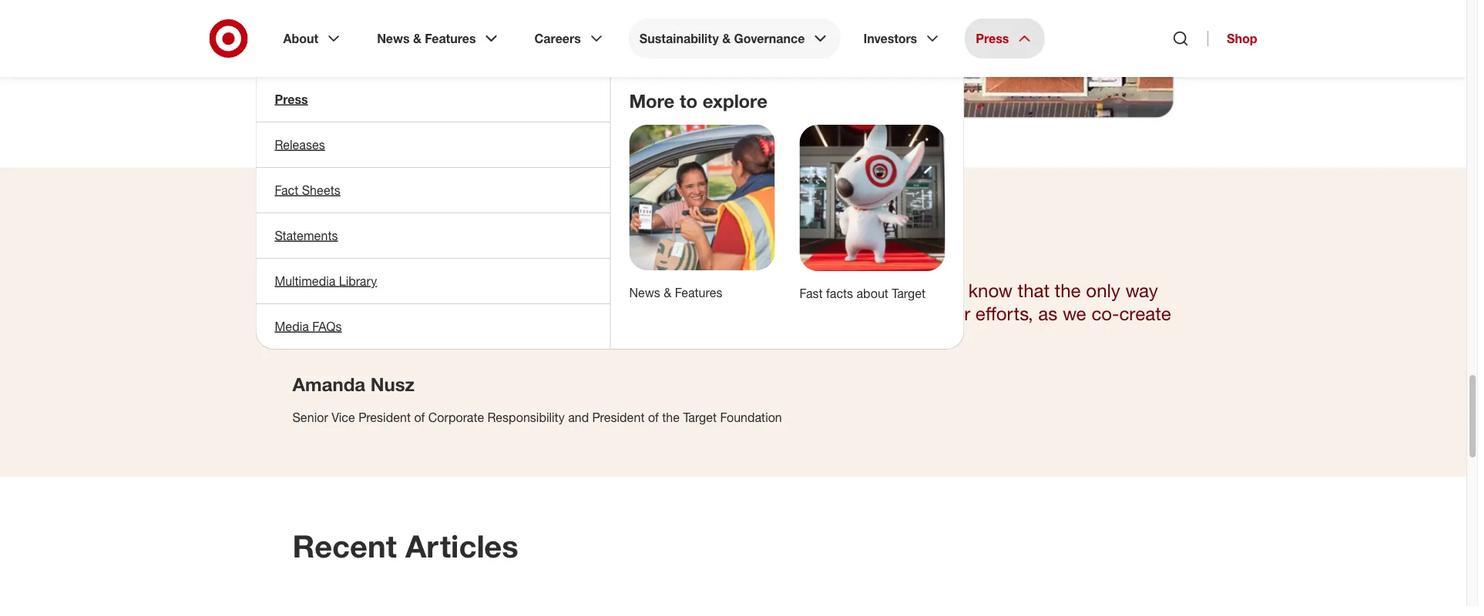 Task type: vqa. For each thing, say whether or not it's contained in the screenshot.
the Tags
no



Task type: locate. For each thing, give the bounding box(es) containing it.
1 horizontal spatial news
[[629, 285, 660, 300]]

0 vertical spatial news & features
[[377, 31, 476, 46]]

target left "foundation"
[[683, 411, 717, 426]]

statements link
[[256, 214, 610, 258]]

target inside we want our guests to turn to target first when they think about sustainability. we know that the only way to make that possible is by putting both people and the planet at the center of our efforts, as we co-create with our guests, our partners and the communities we serve.
[[542, 279, 593, 302]]

articles
[[405, 528, 519, 565]]

0 vertical spatial we
[[1063, 302, 1087, 325]]

corporate
[[428, 411, 484, 426]]

2 horizontal spatial and
[[688, 302, 719, 325]]

0 horizontal spatial features
[[425, 31, 476, 46]]

and right the responsibility
[[568, 411, 589, 426]]

news for the left news & features link
[[377, 31, 410, 46]]

2 horizontal spatial target
[[892, 286, 926, 301]]

news
[[377, 31, 410, 46], [629, 285, 660, 300]]

we want our guests to turn to target first when they think about sustainability. we know that the only way to make that possible is by putting both people and the planet at the center of our efforts, as we co-create with our guests, our partners and the communities we serve.
[[293, 279, 1172, 348]]

releases link
[[256, 123, 610, 167]]

careers link
[[524, 19, 617, 59]]

about
[[283, 31, 318, 46]]

0 vertical spatial that
[[1018, 279, 1050, 302]]

1 vertical spatial news
[[629, 285, 660, 300]]

1 horizontal spatial about
[[857, 286, 889, 301]]

co-
[[1092, 302, 1120, 325]]

fact
[[275, 183, 299, 198]]

0 vertical spatial news & features link
[[366, 19, 512, 59]]

0 vertical spatial features
[[425, 31, 476, 46]]

1 vertical spatial news & features
[[629, 285, 723, 300]]

explore
[[703, 90, 768, 112]]

that up "guests,"
[[364, 302, 396, 325]]

news & features
[[377, 31, 476, 46], [629, 285, 723, 300]]

0 horizontal spatial news & features
[[377, 31, 476, 46]]

to right turn on the top left
[[521, 279, 537, 302]]

0 horizontal spatial target
[[542, 279, 593, 302]]

first
[[598, 279, 629, 302]]

of
[[923, 302, 939, 325], [414, 411, 425, 426], [648, 411, 659, 426]]

we
[[1063, 302, 1087, 325], [715, 326, 739, 348]]

with
[[293, 326, 327, 348]]

2 horizontal spatial &
[[723, 31, 731, 46]]

and down putting
[[536, 326, 567, 348]]

we
[[293, 279, 319, 302], [938, 279, 964, 302]]

1 vertical spatial press link
[[256, 77, 610, 122]]

make
[[314, 302, 359, 325]]

to up is
[[461, 279, 478, 302]]

news & features for the bottom news & features link
[[629, 285, 723, 300]]

1 vertical spatial we
[[715, 326, 739, 348]]

to
[[680, 90, 698, 112], [461, 279, 478, 302], [521, 279, 537, 302], [293, 302, 309, 325]]

way
[[1126, 279, 1158, 302]]

1 horizontal spatial features
[[675, 285, 723, 300]]

fast facts about target
[[800, 286, 926, 301]]

both
[[583, 302, 620, 325]]

our down know
[[944, 302, 971, 325]]

1 horizontal spatial president
[[593, 411, 645, 426]]

that up as
[[1018, 279, 1050, 302]]

0 vertical spatial press
[[976, 31, 1009, 46]]

1 we from the left
[[293, 279, 319, 302]]

to right the more
[[680, 90, 698, 112]]

sustainability
[[640, 31, 719, 46]]

0 horizontal spatial president
[[359, 411, 411, 426]]

facts
[[826, 286, 853, 301]]

1 horizontal spatial we
[[938, 279, 964, 302]]

we left know
[[938, 279, 964, 302]]

&
[[413, 31, 422, 46], [723, 31, 731, 46], [664, 285, 672, 300]]

turn
[[483, 279, 516, 302]]

news & features link
[[366, 19, 512, 59], [629, 285, 723, 300]]

0 horizontal spatial that
[[364, 302, 396, 325]]

that
[[1018, 279, 1050, 302], [364, 302, 396, 325]]

target up putting
[[542, 279, 593, 302]]

0 horizontal spatial press link
[[256, 77, 610, 122]]

press
[[976, 31, 1009, 46], [275, 92, 308, 107]]

we right as
[[1063, 302, 1087, 325]]

0 horizontal spatial of
[[414, 411, 425, 426]]

to up with
[[293, 302, 309, 325]]

features for the bottom news & features link
[[675, 285, 723, 300]]

target up center
[[892, 286, 926, 301]]

target inside site navigation element
[[892, 286, 926, 301]]

to inside site navigation element
[[680, 90, 698, 112]]

1 horizontal spatial &
[[664, 285, 672, 300]]

1 horizontal spatial news & features
[[629, 285, 723, 300]]

1 horizontal spatial press
[[976, 31, 1009, 46]]

recent
[[293, 528, 397, 565]]

1 horizontal spatial that
[[1018, 279, 1050, 302]]

1 horizontal spatial press link
[[965, 19, 1045, 59]]

target
[[542, 279, 593, 302], [892, 286, 926, 301], [683, 411, 717, 426]]

the
[[1055, 279, 1081, 302], [724, 302, 751, 325], [833, 302, 859, 325], [572, 326, 599, 348], [662, 411, 680, 426]]

and
[[688, 302, 719, 325], [536, 326, 567, 348], [568, 411, 589, 426]]

nusz
[[371, 373, 415, 396]]

1 horizontal spatial news & features link
[[629, 285, 723, 300]]

our
[[369, 279, 396, 302], [944, 302, 971, 325], [332, 326, 359, 348], [429, 326, 456, 348]]

about inside we want our guests to turn to target first when they think about sustainability. we know that the only way to make that possible is by putting both people and the planet at the center of our efforts, as we co-create with our guests, our partners and the communities we serve.
[[770, 279, 818, 302]]

and down they
[[688, 302, 719, 325]]

create
[[1120, 302, 1172, 325]]

0 vertical spatial news
[[377, 31, 410, 46]]

1 horizontal spatial target
[[683, 411, 717, 426]]

2 horizontal spatial of
[[923, 302, 939, 325]]

0 horizontal spatial news
[[377, 31, 410, 46]]

0 horizontal spatial we
[[715, 326, 739, 348]]

sheets
[[302, 183, 341, 198]]

we left serve.
[[715, 326, 739, 348]]

0 horizontal spatial we
[[293, 279, 319, 302]]

about
[[770, 279, 818, 302], [857, 286, 889, 301]]

more
[[629, 90, 675, 112]]

features
[[425, 31, 476, 46], [675, 285, 723, 300]]

sustainability.
[[823, 279, 933, 302]]

1 vertical spatial press
[[275, 92, 308, 107]]

0 vertical spatial press link
[[965, 19, 1045, 59]]

about up planet
[[770, 279, 818, 302]]

about link
[[273, 19, 354, 59]]

0 horizontal spatial &
[[413, 31, 422, 46]]

1 vertical spatial features
[[675, 285, 723, 300]]

0 horizontal spatial about
[[770, 279, 818, 302]]

& for the bottom news & features link
[[664, 285, 672, 300]]

about up center
[[857, 286, 889, 301]]

press link
[[965, 19, 1045, 59], [256, 77, 610, 122]]

responsibility
[[488, 411, 565, 426]]

1 horizontal spatial and
[[568, 411, 589, 426]]

president
[[359, 411, 411, 426], [593, 411, 645, 426]]

1 horizontal spatial we
[[1063, 302, 1087, 325]]

news for the bottom news & features link
[[629, 285, 660, 300]]

we up media faqs
[[293, 279, 319, 302]]

as
[[1039, 302, 1058, 325]]

site navigation element
[[0, 0, 1479, 607]]

0 horizontal spatial and
[[536, 326, 567, 348]]



Task type: describe. For each thing, give the bounding box(es) containing it.
serve.
[[744, 326, 794, 348]]

target forward image
[[293, 0, 1174, 118]]

center
[[865, 302, 917, 325]]

senior
[[293, 411, 328, 426]]

releases
[[275, 137, 325, 152]]

possible
[[401, 302, 471, 325]]

of inside we want our guests to turn to target first when they think about sustainability. we know that the only way to make that possible is by putting both people and the planet at the center of our efforts, as we co-create with our guests, our partners and the communities we serve.
[[923, 302, 939, 325]]

multimedia library
[[275, 274, 377, 289]]

our down possible
[[429, 326, 456, 348]]

foundation
[[720, 411, 782, 426]]

0 vertical spatial and
[[688, 302, 719, 325]]

sustainability & governance link
[[629, 19, 841, 59]]

1 vertical spatial and
[[536, 326, 567, 348]]

sustainability & governance
[[640, 31, 805, 46]]

news & features for the left news & features link
[[377, 31, 476, 46]]

our right want
[[369, 279, 396, 302]]

at
[[812, 302, 828, 325]]

2 we from the left
[[938, 279, 964, 302]]

know
[[969, 279, 1013, 302]]

they
[[684, 279, 720, 302]]

communities
[[604, 326, 710, 348]]

only
[[1087, 279, 1121, 302]]

careers
[[535, 31, 581, 46]]

people
[[626, 302, 683, 325]]

features for the left news & features link
[[425, 31, 476, 46]]

investors
[[864, 31, 918, 46]]

governance
[[734, 31, 805, 46]]

is
[[476, 302, 489, 325]]

a team member hands a guest a starbucks bag at drive up image
[[629, 125, 775, 271]]

2 vertical spatial and
[[568, 411, 589, 426]]

0 horizontal spatial news & features link
[[366, 19, 512, 59]]

fast
[[800, 286, 823, 301]]

about inside site navigation element
[[857, 286, 889, 301]]

shop link
[[1208, 31, 1258, 46]]

putting
[[519, 302, 577, 325]]

when
[[634, 279, 679, 302]]

1 vertical spatial news & features link
[[629, 285, 723, 300]]

media faqs
[[275, 319, 342, 334]]

media
[[275, 319, 309, 334]]

more to explore
[[629, 90, 768, 112]]

guests,
[[364, 326, 424, 348]]

faqs
[[312, 319, 342, 334]]

library
[[339, 274, 377, 289]]

investors link
[[853, 19, 953, 59]]

multimedia
[[275, 274, 336, 289]]

our down make
[[332, 326, 359, 348]]

amanda nusz
[[293, 373, 415, 396]]

partners
[[461, 326, 531, 348]]

a cartoon version of the target mascot bullseye image
[[800, 125, 946, 271]]

think
[[725, 279, 765, 302]]

guests
[[401, 279, 456, 302]]

0 horizontal spatial press
[[275, 92, 308, 107]]

want
[[324, 279, 363, 302]]

fact sheets link
[[256, 168, 610, 213]]

media faqs link
[[256, 305, 610, 349]]

1 vertical spatial that
[[364, 302, 396, 325]]

fast facts about target link
[[800, 286, 926, 301]]

& for the left news & features link
[[413, 31, 422, 46]]

efforts,
[[976, 302, 1034, 325]]

fact sheets
[[275, 183, 341, 198]]

senior vice president of corporate responsibility and president of the target foundation
[[293, 411, 782, 426]]

amanda
[[293, 373, 365, 396]]

shop
[[1227, 31, 1258, 46]]

statements
[[275, 228, 338, 243]]

planet
[[756, 302, 807, 325]]

recent articles
[[293, 528, 519, 565]]

multimedia library link
[[256, 259, 610, 304]]

vice
[[332, 411, 355, 426]]

1 horizontal spatial of
[[648, 411, 659, 426]]

by
[[494, 302, 514, 325]]

& for sustainability & governance link
[[723, 31, 731, 46]]

1 president from the left
[[359, 411, 411, 426]]

2 president from the left
[[593, 411, 645, 426]]



